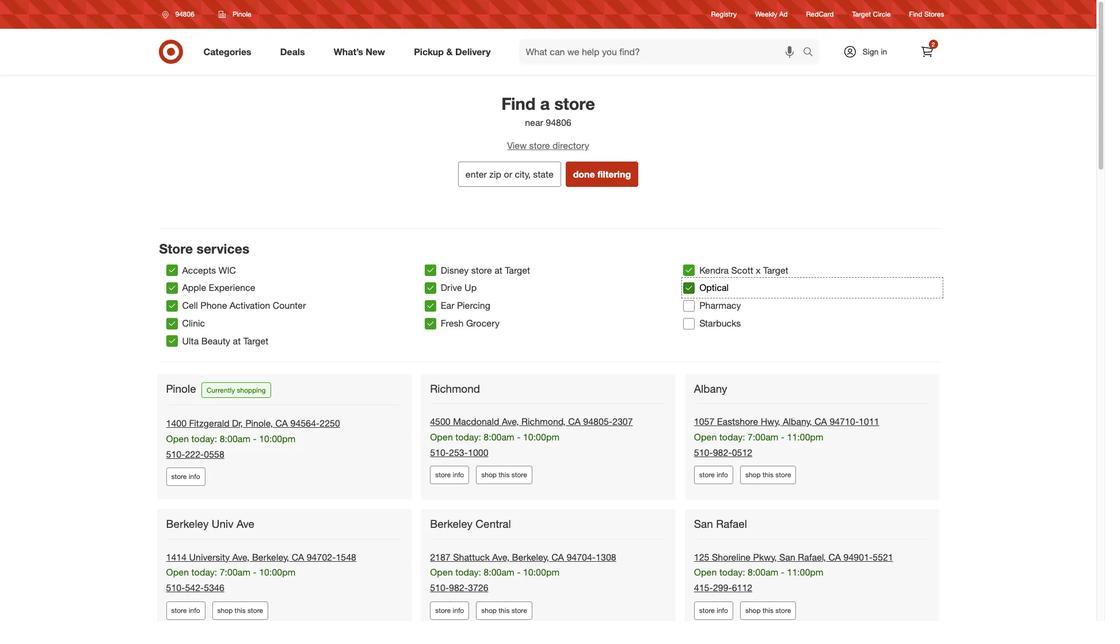 Task type: describe. For each thing, give the bounding box(es) containing it.
shop this store button for berkeley central
[[476, 602, 532, 621]]

94806 inside "find a store near 94806"
[[546, 117, 571, 129]]

state
[[533, 169, 554, 180]]

store info link for berkeley univ ave
[[166, 602, 205, 621]]

store down 125 shoreline pkwy, san rafael, ca 94901-5521 open today: 8:00am - 11:00pm 415-299-6112
[[776, 607, 791, 615]]

shop this store button for san rafael
[[740, 602, 796, 621]]

store services
[[159, 241, 249, 257]]

store inside "find a store near 94806"
[[554, 93, 595, 114]]

scott
[[731, 265, 753, 276]]

info for albany
[[717, 471, 728, 480]]

macdonald
[[453, 416, 499, 428]]

125
[[694, 552, 709, 563]]

counter
[[273, 300, 306, 312]]

Drive Up checkbox
[[425, 283, 436, 294]]

weekly ad link
[[755, 9, 788, 19]]

berkeley central link
[[430, 518, 513, 531]]

Ulta Beauty at Target checkbox
[[166, 336, 178, 347]]

ca for pinole
[[275, 418, 288, 429]]

10:00pm for richmond
[[523, 432, 560, 443]]

stores
[[924, 10, 944, 19]]

- for albany
[[781, 432, 785, 443]]

drive up
[[441, 282, 477, 294]]

open for albany
[[694, 432, 717, 443]]

store down "2187 shattuck ave, berkeley, ca 94704-1308 open today: 8:00am - 10:00pm 510-982-3726"
[[512, 607, 527, 615]]

542-
[[185, 583, 204, 594]]

shop for san rafael
[[745, 607, 761, 615]]

a
[[540, 93, 550, 114]]

11:00pm inside 1057 eastshore hwy, albany, ca 94710-1011 open today: 7:00am - 11:00pm 510-982-0512
[[787, 432, 824, 443]]

today: inside 125 shoreline pkwy, san rafael, ca 94901-5521 open today: 8:00am - 11:00pm 415-299-6112
[[720, 567, 745, 579]]

1414
[[166, 552, 187, 563]]

- for berkeley univ ave
[[253, 567, 257, 579]]

rafael
[[716, 518, 747, 531]]

510- for richmond
[[430, 447, 449, 459]]

apple experience
[[182, 282, 255, 294]]

currently
[[207, 386, 235, 395]]

new
[[366, 46, 385, 57]]

3726
[[468, 583, 488, 594]]

find a store near 94806
[[501, 93, 595, 129]]

eastshore
[[717, 416, 758, 428]]

directory
[[553, 140, 589, 151]]

grocery
[[466, 318, 500, 329]]

- inside 125 shoreline pkwy, san rafael, ca 94901-5521 open today: 8:00am - 11:00pm 415-299-6112
[[781, 567, 785, 579]]

store down 222-
[[171, 473, 187, 482]]

253-
[[449, 447, 468, 459]]

enter zip or city, state
[[466, 169, 554, 180]]

510- for albany
[[694, 447, 713, 459]]

pinole button
[[211, 4, 259, 25]]

store right the view
[[529, 140, 550, 151]]

open for berkeley central
[[430, 567, 453, 579]]

find stores link
[[909, 9, 944, 19]]

near
[[525, 117, 543, 129]]

2307
[[612, 416, 633, 428]]

2187
[[430, 552, 451, 563]]

what's new link
[[324, 39, 400, 64]]

Cell Phone Activation Counter checkbox
[[166, 300, 178, 312]]

store info for richmond
[[435, 471, 464, 480]]

store info link for albany
[[694, 467, 733, 485]]

982- for albany
[[713, 447, 732, 459]]

Starbucks checkbox
[[683, 318, 695, 330]]

ave, for richmond
[[502, 416, 519, 428]]

store down "510-982-3726" link
[[435, 607, 451, 615]]

beauty
[[201, 336, 230, 347]]

open for berkeley univ ave
[[166, 567, 189, 579]]

510-982-3726 link
[[430, 583, 488, 594]]

shop this store for richmond
[[481, 471, 527, 480]]

415-
[[694, 583, 713, 594]]

8:00am inside 125 shoreline pkwy, san rafael, ca 94901-5521 open today: 8:00am - 11:00pm 415-299-6112
[[748, 567, 779, 579]]

shop this store for berkeley univ ave
[[217, 607, 263, 615]]

this for richmond
[[499, 471, 510, 480]]

done
[[573, 169, 595, 180]]

2250
[[320, 418, 340, 429]]

store down 542-
[[171, 607, 187, 615]]

ear
[[441, 300, 454, 312]]

8:00am for pinole
[[220, 433, 250, 445]]

pharmacy
[[699, 300, 741, 312]]

1057
[[694, 416, 715, 428]]

Disney store at Target checkbox
[[425, 265, 436, 276]]

open for pinole
[[166, 433, 189, 445]]

info for berkeley central
[[453, 607, 464, 615]]

pinole inside dropdown button
[[232, 10, 251, 18]]

94806 inside 'dropdown button'
[[175, 10, 194, 18]]

sign in link
[[833, 39, 905, 64]]

2 link
[[914, 39, 940, 64]]

target circle link
[[852, 9, 891, 19]]

- for pinole
[[253, 433, 257, 445]]

accepts
[[182, 265, 216, 276]]

fresh grocery
[[441, 318, 500, 329]]

7:00am for albany
[[748, 432, 779, 443]]

categories
[[203, 46, 251, 57]]

open for richmond
[[430, 432, 453, 443]]

accepts wic
[[182, 265, 236, 276]]

7:00am for berkeley univ ave
[[220, 567, 250, 579]]

6112
[[732, 583, 753, 594]]

pickup & delivery
[[414, 46, 491, 57]]

5521
[[873, 552, 893, 563]]

94710-
[[830, 416, 859, 428]]

or
[[504, 169, 512, 180]]

510-222-0558 link
[[166, 449, 224, 460]]

What can we help you find? suggestions appear below search field
[[519, 39, 806, 64]]

hwy,
[[761, 416, 780, 428]]

store down the 4500 macdonald ave, richmond, ca 94805-2307 open today: 8:00am - 10:00pm 510-253-1000
[[512, 471, 527, 480]]

today: for albany
[[720, 432, 745, 443]]

store info for berkeley central
[[435, 607, 464, 615]]

albany link
[[694, 382, 730, 396]]

target circle
[[852, 10, 891, 19]]

kendra
[[699, 265, 729, 276]]

in
[[881, 47, 887, 56]]

store info for pinole
[[171, 473, 200, 482]]

1400 fitzgerald dr, pinole, ca 94564-2250 open today: 8:00am - 10:00pm 510-222-0558
[[166, 418, 340, 460]]

experience
[[209, 282, 255, 294]]

shop for berkeley central
[[481, 607, 497, 615]]

store info link for pinole
[[166, 468, 205, 487]]

pkwy,
[[753, 552, 777, 563]]

4500 macdonald ave, richmond, ca 94805-2307 open today: 8:00am - 10:00pm 510-253-1000
[[430, 416, 633, 459]]

cell
[[182, 300, 198, 312]]

filtering
[[598, 169, 631, 180]]

search button
[[798, 39, 825, 67]]

categories link
[[194, 39, 266, 64]]

8:00am for richmond
[[484, 432, 514, 443]]

search
[[798, 47, 825, 58]]

today: for pinole
[[191, 433, 217, 445]]

info for berkeley univ ave
[[189, 607, 200, 615]]

berkeley, for berkeley central
[[512, 552, 549, 563]]

at for store
[[495, 265, 502, 276]]

1548
[[336, 552, 356, 563]]

sign
[[863, 47, 879, 56]]

Ear Piercing checkbox
[[425, 300, 436, 312]]

at for beauty
[[233, 336, 241, 347]]

shop this store for berkeley central
[[481, 607, 527, 615]]

510- for berkeley univ ave
[[166, 583, 185, 594]]

berkeley, for berkeley univ ave
[[252, 552, 289, 563]]

ave, for berkeley univ ave
[[232, 552, 250, 563]]

2187 shattuck ave, berkeley, ca 94704-1308 open today: 8:00am - 10:00pm 510-982-3726
[[430, 552, 616, 594]]

ca for berkeley central
[[552, 552, 564, 563]]

this for albany
[[763, 471, 774, 480]]



Task type: vqa. For each thing, say whether or not it's contained in the screenshot.
the leftmost purchase
no



Task type: locate. For each thing, give the bounding box(es) containing it.
8:00am inside "2187 shattuck ave, berkeley, ca 94704-1308 open today: 8:00am - 10:00pm 510-982-3726"
[[484, 567, 514, 579]]

0 horizontal spatial at
[[233, 336, 241, 347]]

shopping
[[237, 386, 266, 395]]

sign in
[[863, 47, 887, 56]]

berkeley, inside "2187 shattuck ave, berkeley, ca 94704-1308 open today: 8:00am - 10:00pm 510-982-3726"
[[512, 552, 549, 563]]

find up near
[[501, 93, 536, 114]]

store info for san rafael
[[699, 607, 728, 615]]

1 berkeley from the left
[[166, 518, 209, 531]]

this for san rafael
[[763, 607, 774, 615]]

1 vertical spatial at
[[233, 336, 241, 347]]

415-299-6112 link
[[694, 583, 753, 594]]

10:00pm down the 2187 shattuck ave, berkeley, ca 94704-1308 "link"
[[523, 567, 560, 579]]

this down the 4500 macdonald ave, richmond, ca 94805-2307 open today: 8:00am - 10:00pm 510-253-1000
[[499, 471, 510, 480]]

weekly ad
[[755, 10, 788, 19]]

info down 542-
[[189, 607, 200, 615]]

optical
[[699, 282, 729, 294]]

store info down 253-
[[435, 471, 464, 480]]

ca for albany
[[815, 416, 827, 428]]

info down 299-
[[717, 607, 728, 615]]

this down "2187 shattuck ave, berkeley, ca 94704-1308 open today: 8:00am - 10:00pm 510-982-3726"
[[499, 607, 510, 615]]

redcard link
[[806, 9, 834, 19]]

berkeley, down ave
[[252, 552, 289, 563]]

today: for berkeley univ ave
[[191, 567, 217, 579]]

san left rafael
[[694, 518, 713, 531]]

today: inside "2187 shattuck ave, berkeley, ca 94704-1308 open today: 8:00am - 10:00pm 510-982-3726"
[[455, 567, 481, 579]]

510- down 2187
[[430, 583, 449, 594]]

ca right rafael,
[[829, 552, 841, 563]]

today: inside the 4500 macdonald ave, richmond, ca 94805-2307 open today: 8:00am - 10:00pm 510-253-1000
[[455, 432, 481, 443]]

94806 left pinole dropdown button
[[175, 10, 194, 18]]

1 horizontal spatial san
[[779, 552, 795, 563]]

shop this store button for richmond
[[476, 467, 532, 485]]

1 horizontal spatial berkeley,
[[512, 552, 549, 563]]

shop this store down 3726 at the left bottom
[[481, 607, 527, 615]]

store down 510-982-0512 link on the bottom right
[[699, 471, 715, 480]]

weekly
[[755, 10, 777, 19]]

ca left 94805-
[[568, 416, 581, 428]]

shop down 0512
[[745, 471, 761, 480]]

1057 eastshore hwy, albany, ca 94710-1011 link
[[694, 416, 879, 428]]

info for pinole
[[189, 473, 200, 482]]

shop down 1000
[[481, 471, 497, 480]]

university
[[189, 552, 230, 563]]

berkeley for berkeley central
[[430, 518, 473, 531]]

this down 1057 eastshore hwy, albany, ca 94710-1011 open today: 7:00am - 11:00pm 510-982-0512
[[763, 471, 774, 480]]

san right pkwy,
[[779, 552, 795, 563]]

shop down 3726 at the left bottom
[[481, 607, 497, 615]]

ca for richmond
[[568, 416, 581, 428]]

7:00am
[[748, 432, 779, 443], [220, 567, 250, 579]]

ave, left the richmond,
[[502, 416, 519, 428]]

at right the disney
[[495, 265, 502, 276]]

what's new
[[334, 46, 385, 57]]

pickup & delivery link
[[404, 39, 505, 64]]

store info link down 253-
[[430, 467, 469, 485]]

94704-
[[567, 552, 596, 563]]

510- inside 1414 university ave, berkeley, ca 94702-1548 open today: 7:00am - 10:00pm 510-542-5346
[[166, 583, 185, 594]]

info down 222-
[[189, 473, 200, 482]]

richmond link
[[430, 382, 482, 396]]

Fresh Grocery checkbox
[[425, 318, 436, 330]]

982- down the "shattuck"
[[449, 583, 468, 594]]

target for ulta beauty at target
[[243, 336, 268, 347]]

today: down fitzgerald
[[191, 433, 217, 445]]

Clinic checkbox
[[166, 318, 178, 330]]

shop this store down 6112
[[745, 607, 791, 615]]

at
[[495, 265, 502, 276], [233, 336, 241, 347]]

ave, right university
[[232, 552, 250, 563]]

today: inside 1057 eastshore hwy, albany, ca 94710-1011 open today: 7:00am - 11:00pm 510-982-0512
[[720, 432, 745, 443]]

222-
[[185, 449, 204, 460]]

berkeley univ ave link
[[166, 518, 257, 531]]

1 vertical spatial san
[[779, 552, 795, 563]]

store services group
[[166, 262, 942, 350]]

125 shoreline pkwy, san rafael, ca 94901-5521 open today: 8:00am - 11:00pm 415-299-6112
[[694, 552, 893, 594]]

0 horizontal spatial find
[[501, 93, 536, 114]]

2 11:00pm from the top
[[787, 567, 824, 579]]

open down '1057'
[[694, 432, 717, 443]]

0 horizontal spatial berkeley
[[166, 518, 209, 531]]

1 vertical spatial 94806
[[546, 117, 571, 129]]

dr,
[[232, 418, 243, 429]]

univ
[[212, 518, 234, 531]]

- down 125 shoreline pkwy, san rafael, ca 94901-5521 link
[[781, 567, 785, 579]]

8:00am down pkwy,
[[748, 567, 779, 579]]

1 vertical spatial find
[[501, 93, 536, 114]]

0 vertical spatial at
[[495, 265, 502, 276]]

store info link for berkeley central
[[430, 602, 469, 621]]

ca left 94704-
[[552, 552, 564, 563]]

7:00am inside 1057 eastshore hwy, albany, ca 94710-1011 open today: 7:00am - 11:00pm 510-982-0512
[[748, 432, 779, 443]]

san rafael link
[[694, 518, 749, 531]]

san
[[694, 518, 713, 531], [779, 552, 795, 563]]

zip
[[489, 169, 501, 180]]

- for richmond
[[517, 432, 521, 443]]

info for richmond
[[453, 471, 464, 480]]

view
[[507, 140, 527, 151]]

today: down eastshore
[[720, 432, 745, 443]]

Kendra Scott x Target checkbox
[[683, 265, 695, 276]]

- for berkeley central
[[517, 567, 521, 579]]

1 vertical spatial 7:00am
[[220, 567, 250, 579]]

10:00pm for berkeley central
[[523, 567, 560, 579]]

disney
[[441, 265, 469, 276]]

today: down macdonald
[[455, 432, 481, 443]]

1414 university ave, berkeley, ca 94702-1548 link
[[166, 552, 356, 563]]

0 horizontal spatial 7:00am
[[220, 567, 250, 579]]

shop this store button for berkeley univ ave
[[212, 602, 268, 621]]

store right a
[[554, 93, 595, 114]]

info down 510-982-0512 link on the bottom right
[[717, 471, 728, 480]]

Pharmacy checkbox
[[683, 300, 695, 312]]

510-253-1000 link
[[430, 447, 488, 459]]

ear piercing
[[441, 300, 490, 312]]

today: inside 1400 fitzgerald dr, pinole, ca 94564-2250 open today: 8:00am - 10:00pm 510-222-0558
[[191, 433, 217, 445]]

1400 fitzgerald dr, pinole, ca 94564-2250 link
[[166, 418, 340, 429]]

982- inside "2187 shattuck ave, berkeley, ca 94704-1308 open today: 8:00am - 10:00pm 510-982-3726"
[[449, 583, 468, 594]]

1 horizontal spatial 982-
[[713, 447, 732, 459]]

berkeley up 2187
[[430, 518, 473, 531]]

ave, for berkeley central
[[492, 552, 510, 563]]

1 11:00pm from the top
[[787, 432, 824, 443]]

10:00pm down the richmond,
[[523, 432, 560, 443]]

94806 down a
[[546, 117, 571, 129]]

today: inside 1414 university ave, berkeley, ca 94702-1548 open today: 7:00am - 10:00pm 510-542-5346
[[191, 567, 217, 579]]

store info down 542-
[[171, 607, 200, 615]]

shop down 6112
[[745, 607, 761, 615]]

this for berkeley univ ave
[[235, 607, 246, 615]]

shop for berkeley univ ave
[[217, 607, 233, 615]]

san inside 125 shoreline pkwy, san rafael, ca 94901-5521 open today: 8:00am - 11:00pm 415-299-6112
[[779, 552, 795, 563]]

find inside "find a store near 94806"
[[501, 93, 536, 114]]

510- inside "2187 shattuck ave, berkeley, ca 94704-1308 open today: 8:00am - 10:00pm 510-982-3726"
[[430, 583, 449, 594]]

berkeley central
[[430, 518, 511, 531]]

0 vertical spatial 982-
[[713, 447, 732, 459]]

berkeley for berkeley univ ave
[[166, 518, 209, 531]]

Apple Experience checkbox
[[166, 283, 178, 294]]

pinole up categories link
[[232, 10, 251, 18]]

open down 1400
[[166, 433, 189, 445]]

0 horizontal spatial 982-
[[449, 583, 468, 594]]

enter
[[466, 169, 487, 180]]

- inside "2187 shattuck ave, berkeley, ca 94704-1308 open today: 8:00am - 10:00pm 510-982-3726"
[[517, 567, 521, 579]]

510- inside 1400 fitzgerald dr, pinole, ca 94564-2250 open today: 8:00am - 10:00pm 510-222-0558
[[166, 449, 185, 460]]

1 horizontal spatial find
[[909, 10, 923, 19]]

san rafael
[[694, 518, 747, 531]]

- down the 2187 shattuck ave, berkeley, ca 94704-1308 "link"
[[517, 567, 521, 579]]

0558
[[204, 449, 224, 460]]

1 horizontal spatial 94806
[[546, 117, 571, 129]]

1308
[[596, 552, 616, 563]]

store info down 222-
[[171, 473, 200, 482]]

albany
[[694, 382, 727, 395]]

shop this store down 0512
[[745, 471, 791, 480]]

shop this store down 5346
[[217, 607, 263, 615]]

94806
[[175, 10, 194, 18], [546, 117, 571, 129]]

0 horizontal spatial pinole
[[166, 382, 196, 395]]

target for kendra scott x target
[[763, 265, 788, 276]]

store info down "510-982-3726" link
[[435, 607, 464, 615]]

510- down '1057'
[[694, 447, 713, 459]]

- inside the 4500 macdonald ave, richmond, ca 94805-2307 open today: 8:00am - 10:00pm 510-253-1000
[[517, 432, 521, 443]]

info down 253-
[[453, 471, 464, 480]]

store info down 510-982-0512 link on the bottom right
[[699, 471, 728, 480]]

central
[[476, 518, 511, 531]]

store up up
[[471, 265, 492, 276]]

510- for berkeley central
[[430, 583, 449, 594]]

1 horizontal spatial pinole
[[232, 10, 251, 18]]

open inside "2187 shattuck ave, berkeley, ca 94704-1308 open today: 8:00am - 10:00pm 510-982-3726"
[[430, 567, 453, 579]]

today: down the "shattuck"
[[455, 567, 481, 579]]

10:00pm for pinole
[[259, 433, 296, 445]]

this for berkeley central
[[499, 607, 510, 615]]

ca inside "2187 shattuck ave, berkeley, ca 94704-1308 open today: 8:00am - 10:00pm 510-982-3726"
[[552, 552, 564, 563]]

shop
[[481, 471, 497, 480], [745, 471, 761, 480], [217, 607, 233, 615], [481, 607, 497, 615], [745, 607, 761, 615]]

ulta
[[182, 336, 199, 347]]

0 horizontal spatial 94806
[[175, 10, 194, 18]]

berkeley inside 'link'
[[166, 518, 209, 531]]

activation
[[230, 300, 270, 312]]

94564-
[[290, 418, 320, 429]]

shop for albany
[[745, 471, 761, 480]]

1 horizontal spatial at
[[495, 265, 502, 276]]

redcard
[[806, 10, 834, 19]]

shop this store button down 6112
[[740, 602, 796, 621]]

richmond
[[430, 382, 480, 395]]

7:00am inside 1414 university ave, berkeley, ca 94702-1548 open today: 7:00am - 10:00pm 510-542-5346
[[220, 567, 250, 579]]

clinic
[[182, 318, 205, 329]]

ca inside 1414 university ave, berkeley, ca 94702-1548 open today: 7:00am - 10:00pm 510-542-5346
[[292, 552, 304, 563]]

ca right pinole, at the bottom
[[275, 418, 288, 429]]

open inside 1414 university ave, berkeley, ca 94702-1548 open today: 7:00am - 10:00pm 510-542-5346
[[166, 567, 189, 579]]

ave, inside "2187 shattuck ave, berkeley, ca 94704-1308 open today: 8:00am - 10:00pm 510-982-3726"
[[492, 552, 510, 563]]

open up 415-
[[694, 567, 717, 579]]

open inside 1057 eastshore hwy, albany, ca 94710-1011 open today: 7:00am - 11:00pm 510-982-0512
[[694, 432, 717, 443]]

10:00pm down pinole, at the bottom
[[259, 433, 296, 445]]

find for a
[[501, 93, 536, 114]]

- inside 1414 university ave, berkeley, ca 94702-1548 open today: 7:00am - 10:00pm 510-542-5346
[[253, 567, 257, 579]]

ca inside the 4500 macdonald ave, richmond, ca 94805-2307 open today: 8:00am - 10:00pm 510-253-1000
[[568, 416, 581, 428]]

982-
[[713, 447, 732, 459], [449, 583, 468, 594]]

open inside the 4500 macdonald ave, richmond, ca 94805-2307 open today: 8:00am - 10:00pm 510-253-1000
[[430, 432, 453, 443]]

shattuck
[[453, 552, 490, 563]]

8:00am inside 1400 fitzgerald dr, pinole, ca 94564-2250 open today: 8:00am - 10:00pm 510-222-0558
[[220, 433, 250, 445]]

store down 253-
[[435, 471, 451, 480]]

11:00pm inside 125 shoreline pkwy, san rafael, ca 94901-5521 open today: 8:00am - 11:00pm 415-299-6112
[[787, 567, 824, 579]]

1011
[[859, 416, 879, 428]]

ave, inside 1414 university ave, berkeley, ca 94702-1548 open today: 7:00am - 10:00pm 510-542-5346
[[232, 552, 250, 563]]

10:00pm down 1414 university ave, berkeley, ca 94702-1548 link
[[259, 567, 296, 579]]

10:00pm inside "2187 shattuck ave, berkeley, ca 94704-1308 open today: 8:00am - 10:00pm 510-982-3726"
[[523, 567, 560, 579]]

ave,
[[502, 416, 519, 428], [232, 552, 250, 563], [492, 552, 510, 563]]

1 vertical spatial 11:00pm
[[787, 567, 824, 579]]

services
[[197, 241, 249, 257]]

Accepts WIC checkbox
[[166, 265, 178, 276]]

open down 4500
[[430, 432, 453, 443]]

10:00pm inside 1400 fitzgerald dr, pinole, ca 94564-2250 open today: 8:00am - 10:00pm 510-222-0558
[[259, 433, 296, 445]]

store down 1057 eastshore hwy, albany, ca 94710-1011 open today: 7:00am - 11:00pm 510-982-0512
[[776, 471, 791, 480]]

open inside 125 shoreline pkwy, san rafael, ca 94901-5521 open today: 8:00am - 11:00pm 415-299-6112
[[694, 567, 717, 579]]

510- inside the 4500 macdonald ave, richmond, ca 94805-2307 open today: 8:00am - 10:00pm 510-253-1000
[[430, 447, 449, 459]]

2 berkeley, from the left
[[512, 552, 549, 563]]

ca inside 125 shoreline pkwy, san rafael, ca 94901-5521 open today: 8:00am - 11:00pm 415-299-6112
[[829, 552, 841, 563]]

fresh
[[441, 318, 464, 329]]

open down 2187
[[430, 567, 453, 579]]

510- down 4500
[[430, 447, 449, 459]]

circle
[[873, 10, 891, 19]]

registry link
[[711, 9, 737, 19]]

8:00am up 3726 at the left bottom
[[484, 567, 514, 579]]

store info link for san rafael
[[694, 602, 733, 621]]

x
[[756, 265, 761, 276]]

7:00am down "hwy,"
[[748, 432, 779, 443]]

510- inside 1057 eastshore hwy, albany, ca 94710-1011 open today: 7:00am - 11:00pm 510-982-0512
[[694, 447, 713, 459]]

4500 macdonald ave, richmond, ca 94805-2307 link
[[430, 416, 633, 428]]

this down 1414 university ave, berkeley, ca 94702-1548 open today: 7:00am - 10:00pm 510-542-5346
[[235, 607, 246, 615]]

0 vertical spatial find
[[909, 10, 923, 19]]

info down "510-982-3726" link
[[453, 607, 464, 615]]

store info down 299-
[[699, 607, 728, 615]]

8:00am
[[484, 432, 514, 443], [220, 433, 250, 445], [484, 567, 514, 579], [748, 567, 779, 579]]

store info link
[[430, 467, 469, 485], [694, 467, 733, 485], [166, 468, 205, 487], [166, 602, 205, 621], [430, 602, 469, 621], [694, 602, 733, 621]]

1400
[[166, 418, 187, 429]]

pinole
[[232, 10, 251, 18], [166, 382, 196, 395]]

find for stores
[[909, 10, 923, 19]]

- inside 1057 eastshore hwy, albany, ca 94710-1011 open today: 7:00am - 11:00pm 510-982-0512
[[781, 432, 785, 443]]

this down 125 shoreline pkwy, san rafael, ca 94901-5521 open today: 8:00am - 11:00pm 415-299-6112
[[763, 607, 774, 615]]

1 horizontal spatial berkeley
[[430, 518, 473, 531]]

982- inside 1057 eastshore hwy, albany, ca 94710-1011 open today: 7:00am - 11:00pm 510-982-0512
[[713, 447, 732, 459]]

pinole up 1400
[[166, 382, 196, 395]]

1 vertical spatial 982-
[[449, 583, 468, 594]]

piercing
[[457, 300, 490, 312]]

ulta beauty at target
[[182, 336, 268, 347]]

store inside group
[[471, 265, 492, 276]]

at right beauty
[[233, 336, 241, 347]]

shop this store for san rafael
[[745, 607, 791, 615]]

11:00pm down 'albany,'
[[787, 432, 824, 443]]

store info link for richmond
[[430, 467, 469, 485]]

target for disney store at target
[[505, 265, 530, 276]]

1 vertical spatial pinole
[[166, 382, 196, 395]]

Optical checkbox
[[683, 283, 695, 294]]

store down 1414 university ave, berkeley, ca 94702-1548 open today: 7:00am - 10:00pm 510-542-5346
[[248, 607, 263, 615]]

delivery
[[455, 46, 491, 57]]

8:00am inside the 4500 macdonald ave, richmond, ca 94805-2307 open today: 8:00am - 10:00pm 510-253-1000
[[484, 432, 514, 443]]

0 horizontal spatial san
[[694, 518, 713, 531]]

starbucks
[[699, 318, 741, 329]]

982- for berkeley central
[[449, 583, 468, 594]]

done filtering
[[573, 169, 631, 180]]

11:00pm down rafael,
[[787, 567, 824, 579]]

0 horizontal spatial berkeley,
[[252, 552, 289, 563]]

10:00pm for berkeley univ ave
[[259, 567, 296, 579]]

10:00pm inside 1414 university ave, berkeley, ca 94702-1548 open today: 7:00am - 10:00pm 510-542-5346
[[259, 567, 296, 579]]

1414 university ave, berkeley, ca 94702-1548 open today: 7:00am - 10:00pm 510-542-5346
[[166, 552, 356, 594]]

1 berkeley, from the left
[[252, 552, 289, 563]]

0 vertical spatial 7:00am
[[748, 432, 779, 443]]

8:00am for berkeley central
[[484, 567, 514, 579]]

94901-
[[844, 552, 873, 563]]

0 vertical spatial pinole
[[232, 10, 251, 18]]

berkeley, inside 1414 university ave, berkeley, ca 94702-1548 open today: 7:00am - 10:00pm 510-542-5346
[[252, 552, 289, 563]]

disney store at target
[[441, 265, 530, 276]]

8:00am up 1000
[[484, 432, 514, 443]]

510-542-5346 link
[[166, 583, 224, 594]]

510-
[[430, 447, 449, 459], [694, 447, 713, 459], [166, 449, 185, 460], [166, 583, 185, 594], [430, 583, 449, 594]]

done filtering button
[[566, 162, 638, 187]]

store info for berkeley univ ave
[[171, 607, 200, 615]]

- down 1414 university ave, berkeley, ca 94702-1548 link
[[253, 567, 257, 579]]

0 vertical spatial 11:00pm
[[787, 432, 824, 443]]

today: for berkeley central
[[455, 567, 481, 579]]

982- down eastshore
[[713, 447, 732, 459]]

510-982-0512 link
[[694, 447, 753, 459]]

4500
[[430, 416, 451, 428]]

pickup
[[414, 46, 444, 57]]

ca inside 1057 eastshore hwy, albany, ca 94710-1011 open today: 7:00am - 11:00pm 510-982-0512
[[815, 416, 827, 428]]

11:00pm
[[787, 432, 824, 443], [787, 567, 824, 579]]

shop this store button for albany
[[740, 467, 796, 485]]

store info link down 222-
[[166, 468, 205, 487]]

510- down 1400
[[166, 449, 185, 460]]

1 horizontal spatial 7:00am
[[748, 432, 779, 443]]

shop this store down 1000
[[481, 471, 527, 480]]

shop this store for albany
[[745, 471, 791, 480]]

ca left 94702-
[[292, 552, 304, 563]]

today: for richmond
[[455, 432, 481, 443]]

- inside 1400 fitzgerald dr, pinole, ca 94564-2250 open today: 8:00am - 10:00pm 510-222-0558
[[253, 433, 257, 445]]

2
[[932, 41, 935, 48]]

- down 1057 eastshore hwy, albany, ca 94710-1011 link at the bottom right of the page
[[781, 432, 785, 443]]

10:00pm inside the 4500 macdonald ave, richmond, ca 94805-2307 open today: 8:00am - 10:00pm 510-253-1000
[[523, 432, 560, 443]]

shop this store button down 0512
[[740, 467, 796, 485]]

ca for berkeley univ ave
[[292, 552, 304, 563]]

ca inside 1400 fitzgerald dr, pinole, ca 94564-2250 open today: 8:00am - 10:00pm 510-222-0558
[[275, 418, 288, 429]]

7:00am up 5346
[[220, 567, 250, 579]]

0 vertical spatial san
[[694, 518, 713, 531]]

8:00am down dr,
[[220, 433, 250, 445]]

125 shoreline pkwy, san rafael, ca 94901-5521 link
[[694, 552, 893, 563]]

shop this store button down 1000
[[476, 467, 532, 485]]

open inside 1400 fitzgerald dr, pinole, ca 94564-2250 open today: 8:00am - 10:00pm 510-222-0558
[[166, 433, 189, 445]]

510- for pinole
[[166, 449, 185, 460]]

info for san rafael
[[717, 607, 728, 615]]

ave, inside the 4500 macdonald ave, richmond, ca 94805-2307 open today: 8:00am - 10:00pm 510-253-1000
[[502, 416, 519, 428]]

1057 eastshore hwy, albany, ca 94710-1011 open today: 7:00am - 11:00pm 510-982-0512
[[694, 416, 879, 459]]

store down 415-
[[699, 607, 715, 615]]

store
[[159, 241, 193, 257]]

ad
[[779, 10, 788, 19]]

0 vertical spatial 94806
[[175, 10, 194, 18]]

albany,
[[783, 416, 812, 428]]

store info link down 299-
[[694, 602, 733, 621]]

today: down shoreline
[[720, 567, 745, 579]]

store info for albany
[[699, 471, 728, 480]]

2 berkeley from the left
[[430, 518, 473, 531]]

store info link down "510-982-3726" link
[[430, 602, 469, 621]]

shop this store button down 3726 at the left bottom
[[476, 602, 532, 621]]

store info link down 542-
[[166, 602, 205, 621]]

shop for richmond
[[481, 471, 497, 480]]

berkeley, left 94704-
[[512, 552, 549, 563]]

store info link down 510-982-0512 link on the bottom right
[[694, 467, 733, 485]]

berkeley up 1414
[[166, 518, 209, 531]]



